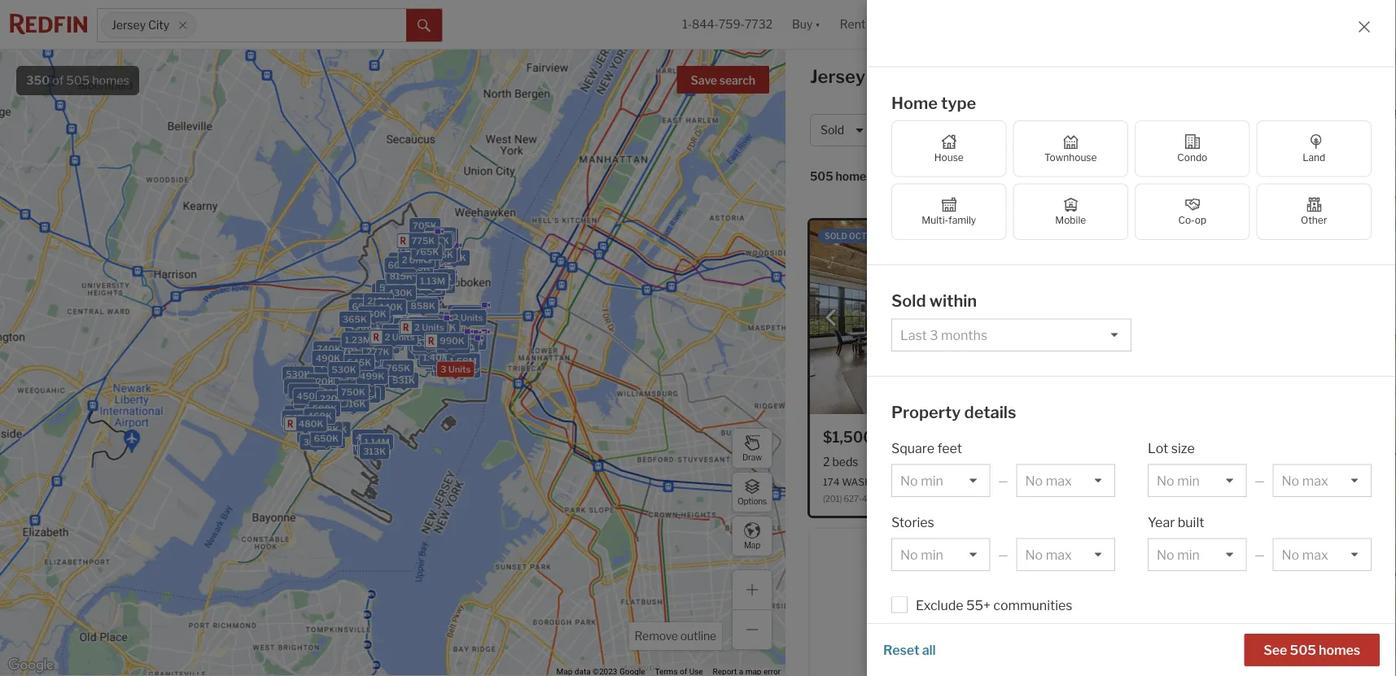 Task type: describe. For each thing, give the bounding box(es) containing it.
0 horizontal spatial homes
[[92, 73, 129, 88]]

0 vertical spatial 5 units
[[435, 337, 465, 347]]

2 vertical spatial 1.60m
[[333, 340, 360, 351]]

2 beds
[[823, 455, 859, 469]]

350
[[26, 73, 50, 88]]

photos button
[[1267, 173, 1333, 198]]

838k
[[421, 277, 446, 287]]

1 bed
[[1111, 455, 1139, 469]]

option group containing house
[[892, 121, 1372, 241]]

4, for oct
[[869, 231, 876, 241]]

2 vertical spatial 835k
[[361, 345, 386, 356]]

beds
[[1075, 123, 1102, 137]]

513k
[[352, 349, 375, 359]]

next button image
[[1053, 310, 1069, 326]]

2 vertical spatial 420k
[[301, 430, 325, 441]]

2 vertical spatial 640k
[[423, 356, 448, 367]]

0 horizontal spatial 875k
[[362, 443, 386, 454]]

0 horizontal spatial 505
[[66, 73, 90, 88]]

2 horizontal spatial 420k
[[424, 341, 448, 352]]

480k up the 670k
[[309, 409, 334, 420]]

•
[[1262, 123, 1266, 137]]

type inside button
[[1003, 123, 1027, 137]]

1 vertical spatial 640k
[[413, 288, 438, 298]]

0 horizontal spatial 450k
[[297, 391, 322, 402]]

2 vertical spatial 540k
[[312, 435, 337, 445]]

1 horizontal spatial 1.00m
[[435, 364, 462, 374]]

0 vertical spatial 1.60m
[[402, 249, 429, 260]]

940k
[[427, 272, 452, 282]]

780k
[[414, 250, 438, 261]]

jersey city, nj homes for sale
[[810, 66, 1066, 88]]

0 vertical spatial 385k
[[424, 246, 449, 257]]

1.16m
[[447, 360, 472, 370]]

0 vertical spatial 700k
[[398, 262, 422, 272]]

0 vertical spatial 460k
[[362, 309, 387, 320]]

07302
[[1029, 476, 1060, 488]]

0 vertical spatial 5
[[435, 337, 441, 347]]

2 vertical spatial 365k
[[361, 445, 386, 455]]

470k
[[388, 316, 413, 327]]

0 vertical spatial 725k
[[354, 354, 377, 365]]

580
[[1189, 455, 1212, 469]]

— for year built
[[1255, 549, 1265, 563]]

— for square feet
[[999, 475, 1009, 489]]

1 vertical spatial 285k
[[355, 320, 379, 331]]

28,
[[1155, 540, 1168, 550]]

Co-op checkbox
[[1135, 184, 1251, 241]]

0 vertical spatial 4 units
[[451, 308, 481, 318]]

880k
[[388, 273, 413, 284]]

580 sq ft
[[1189, 455, 1238, 469]]

1 horizontal spatial 530k
[[332, 365, 356, 375]]

789k
[[412, 256, 436, 267]]

100k
[[325, 346, 349, 357]]

reset all
[[884, 643, 936, 659]]

house
[[935, 152, 964, 164]]

home inside button
[[968, 123, 1000, 137]]

1.68m
[[450, 357, 477, 367]]

0 vertical spatial 585k
[[336, 342, 361, 352]]

759-
[[719, 17, 745, 31]]

1 1.12m from the top
[[438, 337, 463, 347]]

767k
[[429, 233, 453, 243]]

0 vertical spatial 1.41m
[[429, 271, 454, 282]]

215k
[[367, 296, 390, 307]]

1 horizontal spatial 650k
[[406, 330, 431, 341]]

0 horizontal spatial 530k
[[286, 370, 311, 380]]

city, inside the 1870 kennedy blvd, jersey city, nj 07305 (201) 208-4805
[[1241, 476, 1261, 488]]

0 vertical spatial 475k
[[386, 328, 410, 338]]

1 horizontal spatial 740k
[[419, 346, 443, 357]]

1 vertical spatial 420k
[[347, 384, 372, 394]]

174
[[823, 476, 840, 488]]

kennedy
[[1137, 476, 1184, 488]]

2 vertical spatial 700k
[[367, 356, 391, 367]]

2 horizontal spatial 660k
[[367, 326, 392, 336]]

625k
[[429, 250, 454, 260]]

washington
[[842, 476, 910, 488]]

0 vertical spatial 875k
[[410, 320, 434, 331]]

0 horizontal spatial 620k
[[310, 377, 334, 387]]

680k
[[352, 302, 377, 312]]

230k
[[336, 372, 360, 382]]

baths
[[877, 455, 907, 469]]

222k
[[433, 248, 457, 259]]

sold sep 28, 2023
[[1113, 540, 1191, 550]]

map button
[[732, 516, 773, 557]]

1 vertical spatial 990k
[[451, 359, 476, 369]]

510k
[[360, 443, 383, 453]]

07305
[[1277, 476, 1309, 488]]

jersey inside '174 washington st unit 3b, jersey city, nj 07302 (201) 627-4947'
[[962, 476, 992, 488]]

Condo checkbox
[[1135, 121, 1251, 178]]

415k
[[415, 281, 438, 292]]

:
[[916, 170, 919, 184]]

other
[[1302, 215, 1328, 227]]

0 horizontal spatial 1.00m
[[371, 337, 398, 347]]

1 horizontal spatial 1.09m
[[428, 313, 456, 324]]

see
[[1264, 643, 1288, 659]]

2 baths
[[868, 455, 907, 469]]

275k
[[365, 326, 388, 336]]

google image
[[4, 656, 58, 677]]

313k
[[363, 447, 386, 458]]

220k up 658k
[[308, 411, 332, 422]]

0 horizontal spatial 645k
[[285, 413, 310, 424]]

305k
[[390, 290, 415, 300]]

1 horizontal spatial 800k
[[416, 235, 441, 246]]

430k
[[388, 288, 413, 299]]

1.20m
[[418, 320, 445, 330]]

bath
[[1156, 455, 1180, 469]]

868k
[[334, 341, 359, 351]]

Land checkbox
[[1257, 121, 1372, 178]]

300k
[[371, 307, 396, 318]]

1 vertical spatial 5 units
[[428, 358, 458, 369]]

0 horizontal spatial city,
[[870, 66, 907, 88]]

416k
[[343, 399, 366, 410]]

0 horizontal spatial 815k
[[390, 271, 413, 282]]

1 for 1 bed
[[1111, 455, 1116, 469]]

0 vertical spatial 450k
[[349, 322, 373, 332]]

944k
[[414, 272, 439, 283]]

1.05m
[[414, 243, 441, 254]]

0 vertical spatial 835k
[[403, 247, 428, 257]]

495k
[[411, 347, 436, 357]]

899k
[[420, 345, 444, 355]]

1.37m
[[415, 325, 441, 336]]

1 vertical spatial 700k
[[415, 275, 440, 286]]

429k
[[292, 387, 316, 397]]

505 inside button
[[1291, 643, 1317, 659]]

sold oct 4, 2023
[[825, 231, 899, 241]]

1 horizontal spatial 620k
[[337, 353, 361, 364]]

1 inside "button"
[[1268, 123, 1274, 137]]

lot size
[[1148, 441, 1195, 457]]

Townhouse checkbox
[[1014, 121, 1129, 178]]

$1,500,220
[[823, 428, 906, 446]]

598k
[[413, 338, 438, 349]]

840k
[[408, 281, 433, 292]]

2 vertical spatial 595k
[[322, 388, 347, 398]]

photo of 174 washington st unit 3b, jersey city, nj 07302 image
[[810, 221, 1082, 415]]

690k
[[446, 365, 471, 376]]

0 vertical spatial 440k
[[378, 302, 403, 313]]

ft for 580 sq ft
[[1229, 455, 1238, 469]]

2 vertical spatial 500k
[[309, 436, 334, 446]]

670k
[[304, 422, 329, 432]]

0 vertical spatial 640k
[[392, 256, 417, 266]]

810k
[[414, 262, 437, 273]]

table button
[[1333, 173, 1372, 196]]

sold for sold within
[[892, 292, 927, 312]]

beds / baths button
[[1064, 114, 1174, 147]]

715k
[[322, 381, 344, 392]]

home type inside button
[[968, 123, 1027, 137]]

225k
[[346, 338, 369, 348]]

2 vertical spatial 660k
[[340, 400, 365, 411]]

land
[[1303, 152, 1326, 164]]

sold for sold sep 28, 2023
[[1113, 540, 1135, 550]]

communities
[[994, 599, 1073, 615]]

oct
[[850, 231, 867, 241]]

1 vertical spatial 835k
[[376, 320, 401, 331]]

0 horizontal spatial 740k
[[317, 344, 341, 355]]

for
[[1000, 66, 1025, 88]]

photo of 1870 kennedy blvd, jersey city, nj 07305 image
[[1098, 221, 1370, 415]]

1 vertical spatial 595k
[[424, 277, 449, 287]]

1 vertical spatial 440k
[[291, 387, 315, 398]]

0 vertical spatial 365k
[[369, 302, 393, 313]]

208-
[[1132, 494, 1151, 504]]

1 vertical spatial 505
[[810, 170, 834, 184]]

699k
[[427, 324, 452, 335]]

— for stories
[[999, 549, 1009, 563]]

730k
[[366, 311, 390, 321]]

0 vertical spatial 520k
[[380, 329, 405, 339]]

0 horizontal spatial 705k
[[342, 370, 366, 381]]

1.18m
[[427, 353, 453, 364]]

1 vertical spatial 845k
[[384, 375, 408, 386]]

all filters • 1 button
[[1180, 114, 1284, 147]]

homes inside button
[[1320, 643, 1361, 659]]

1 vertical spatial 590k
[[312, 404, 337, 415]]

1.24m
[[340, 369, 367, 380]]

1 vertical spatial 365k
[[343, 314, 367, 325]]

609k
[[345, 386, 370, 397]]

350 of 505 homes
[[26, 73, 129, 88]]

1.88m
[[442, 365, 469, 375]]

0 vertical spatial 845k
[[408, 254, 432, 265]]

910k
[[413, 281, 436, 292]]

nj inside '174 washington st unit 3b, jersey city, nj 07302 (201) 627-4947'
[[1015, 476, 1027, 488]]

1 horizontal spatial 520k
[[421, 355, 445, 365]]

nj inside the 1870 kennedy blvd, jersey city, nj 07305 (201) 208-4805
[[1263, 476, 1275, 488]]

options
[[738, 497, 767, 507]]

Mobile checkbox
[[1014, 184, 1129, 241]]

449k
[[356, 433, 381, 443]]

Other checkbox
[[1257, 184, 1372, 241]]



Task type: vqa. For each thing, say whether or not it's contained in the screenshot.
749K
yes



Task type: locate. For each thing, give the bounding box(es) containing it.
505 right of
[[66, 73, 90, 88]]

475k up "635k"
[[297, 396, 321, 406]]

2023 right 28,
[[1169, 540, 1191, 550]]

nj left 07305
[[1263, 476, 1275, 488]]

property details
[[892, 403, 1017, 423]]

1 vertical spatial 500k
[[385, 327, 410, 338]]

1 horizontal spatial 655k
[[406, 263, 430, 273]]

2 horizontal spatial 505
[[1291, 643, 1317, 659]]

sold inside "$1,500,220 last sold price"
[[932, 433, 952, 445]]

2023 for sold sep 4, 2023
[[1164, 231, 1186, 241]]

map region
[[0, 0, 953, 677]]

townhouse
[[1045, 152, 1098, 164]]

543k
[[428, 332, 453, 343]]

Multi-family checkbox
[[892, 184, 1007, 241]]

sep for 28,
[[1137, 540, 1153, 550]]

1 vertical spatial home type
[[968, 123, 1027, 137]]

options button
[[732, 472, 773, 513]]

858k
[[411, 301, 436, 311]]

2 1.12m from the top
[[438, 364, 463, 375]]

1 vertical spatial 360k
[[419, 272, 443, 283]]

home type down 'jersey city, nj homes for sale'
[[892, 93, 977, 113]]

1 vertical spatial 1.00m
[[435, 364, 462, 374]]

0 vertical spatial 420k
[[424, 341, 448, 352]]

1 vertical spatial 650k
[[437, 358, 462, 369]]

sq for 1,446
[[949, 455, 961, 469]]

ft for 1,446 sq ft
[[964, 455, 972, 469]]

feet
[[938, 441, 963, 457]]

1-844-759-7732 link
[[683, 17, 773, 31]]

475k down 470k on the top left
[[386, 328, 410, 338]]

city, up price button
[[870, 66, 907, 88]]

530k
[[332, 365, 356, 375], [286, 370, 311, 380]]

nj left homes
[[911, 66, 933, 88]]

(201) inside the 1870 kennedy blvd, jersey city, nj 07305 (201) 208-4805
[[1111, 494, 1130, 504]]

4,
[[869, 231, 876, 241], [1155, 231, 1163, 241]]

sq for 580
[[1214, 455, 1227, 469]]

remove outline
[[635, 630, 717, 644]]

1 vertical spatial homes
[[836, 170, 873, 184]]

675k
[[415, 257, 439, 267]]

0 vertical spatial 590k
[[397, 321, 422, 332]]

645k up 1.24m
[[347, 358, 372, 368]]

1 vertical spatial 660k
[[304, 388, 329, 399]]

645k down 429k
[[285, 413, 310, 424]]

450k down the 509k
[[297, 391, 322, 402]]

recommended button
[[919, 169, 1017, 185]]

4805
[[1151, 494, 1172, 504]]

2 sep from the top
[[1137, 540, 1153, 550]]

draw button
[[732, 428, 773, 469]]

170k
[[338, 346, 361, 357]]

submit search image
[[418, 19, 431, 32]]

0 vertical spatial sep
[[1137, 231, 1153, 241]]

2 (201) from the left
[[1111, 494, 1130, 504]]

875k
[[410, 320, 434, 331], [362, 443, 386, 454]]

price down property details
[[954, 433, 978, 445]]

2023 down co- at the right top of page
[[1164, 231, 1186, 241]]

0 horizontal spatial 285k
[[355, 320, 379, 331]]

0 horizontal spatial 520k
[[380, 329, 405, 339]]

ft right 580
[[1229, 455, 1238, 469]]

440k down 380k
[[378, 302, 403, 313]]

family
[[949, 215, 977, 227]]

262k
[[352, 353, 376, 364]]

530k down 749k
[[332, 365, 356, 375]]

draw
[[743, 453, 762, 463]]

1 vertical spatial 385k
[[414, 291, 439, 302]]

2023 for sold oct 4, 2023
[[878, 231, 899, 241]]

lot
[[1148, 441, 1169, 457]]

705k
[[413, 221, 437, 231], [342, 370, 366, 381]]

— for lot size
[[1255, 475, 1265, 489]]

previous button image
[[823, 310, 840, 326]]

0 vertical spatial home type
[[892, 93, 977, 113]]

1.00m
[[371, 337, 398, 347], [435, 364, 462, 374]]

705k up 609k
[[342, 370, 366, 381]]

type down for
[[1003, 123, 1027, 137]]

845k
[[408, 254, 432, 265], [384, 375, 408, 386]]

(201) down 174
[[823, 494, 842, 504]]

sq right 580
[[1214, 455, 1227, 469]]

size
[[1172, 441, 1195, 457]]

0 horizontal spatial 1.09m
[[391, 305, 418, 316]]

0 horizontal spatial 420k
[[301, 430, 325, 441]]

2023 for sold sep 28, 2023
[[1169, 540, 1191, 550]]

0 vertical spatial price
[[892, 123, 920, 137]]

220k down 499k
[[358, 388, 382, 398]]

units
[[432, 238, 455, 249], [409, 255, 432, 266], [413, 257, 435, 267], [403, 264, 426, 275], [397, 266, 420, 276], [430, 280, 452, 291], [419, 281, 441, 292], [400, 282, 423, 293], [404, 283, 426, 294], [459, 308, 481, 318], [375, 309, 397, 319], [461, 313, 483, 323], [438, 315, 460, 325], [422, 322, 444, 333], [415, 324, 438, 335], [392, 332, 415, 343], [459, 336, 482, 347], [445, 336, 467, 347], [443, 337, 465, 347], [451, 337, 473, 348], [421, 338, 443, 348], [455, 339, 477, 349], [423, 339, 446, 350], [444, 342, 466, 353], [453, 343, 475, 353], [439, 343, 461, 354], [450, 344, 472, 355], [431, 346, 453, 356], [442, 352, 464, 363], [344, 353, 367, 364], [436, 358, 458, 369], [446, 360, 468, 370], [449, 365, 471, 375], [455, 365, 477, 376], [364, 442, 387, 453]]

0 horizontal spatial (201)
[[823, 494, 842, 504]]

1 vertical spatial 4
[[445, 343, 451, 353]]

0 horizontal spatial home
[[892, 93, 938, 113]]

1 vertical spatial 655k
[[338, 372, 362, 383]]

365k up 315k
[[369, 302, 393, 313]]

sep for 4,
[[1137, 231, 1153, 241]]

(201) down 1870 on the bottom
[[1111, 494, 1130, 504]]

homes down sold button
[[836, 170, 873, 184]]

2 4, from the left
[[1155, 231, 1163, 241]]

sold inside button
[[821, 123, 845, 137]]

1 sep from the top
[[1137, 231, 1153, 241]]

1 ft from the left
[[964, 455, 972, 469]]

op
[[1195, 215, 1207, 227]]

jersey up sold button
[[810, 66, 866, 88]]

4, for sep
[[1155, 231, 1163, 241]]

1 horizontal spatial city,
[[994, 476, 1013, 488]]

1 vertical spatial 815k
[[390, 271, 413, 282]]

329k
[[405, 300, 429, 310]]

list box
[[892, 319, 1132, 352], [892, 465, 991, 498], [1017, 465, 1116, 498], [1148, 465, 1247, 498], [1273, 465, 1372, 498], [892, 539, 991, 572], [1017, 539, 1116, 572], [1148, 539, 1247, 572], [1273, 539, 1372, 572]]

620k down the 390k
[[337, 353, 361, 364]]

home up "recommended" button
[[968, 123, 1000, 137]]

705k up 885k
[[413, 221, 437, 231]]

within
[[930, 292, 978, 312]]

365k
[[369, 302, 393, 313], [343, 314, 367, 325], [361, 445, 386, 455]]

480k up 362k
[[299, 419, 324, 430]]

2 vertical spatial 650k
[[314, 434, 339, 444]]

620k down 445k
[[310, 377, 334, 387]]

sold up 505 homes
[[821, 123, 845, 137]]

1.23m
[[345, 335, 372, 346]]

720k
[[410, 242, 434, 253]]

table
[[1336, 173, 1369, 189]]

0 horizontal spatial 5
[[428, 358, 434, 369]]

530k up 429k
[[286, 370, 311, 380]]

sold left within
[[892, 292, 927, 312]]

325k
[[368, 319, 392, 330]]

0 vertical spatial type
[[942, 93, 977, 113]]

1 vertical spatial 520k
[[421, 355, 445, 365]]

photo of 6 alexander ct, jersey city, nj 07305 image
[[1098, 529, 1370, 677]]

0 horizontal spatial sold
[[821, 123, 845, 137]]

1.01m
[[447, 358, 472, 368]]

4 up 1.80m
[[451, 308, 457, 318]]

1 horizontal spatial nj
[[1015, 476, 1027, 488]]

home type button
[[958, 114, 1058, 147]]

0 vertical spatial 4
[[451, 308, 457, 318]]

480k up 730k
[[357, 298, 382, 308]]

0 vertical spatial 800k
[[416, 235, 441, 246]]

1 vertical spatial 1.12m
[[438, 364, 463, 375]]

1 vertical spatial 475k
[[297, 396, 321, 406]]

1 left bed
[[1111, 455, 1116, 469]]

see 505 homes
[[1264, 643, 1361, 659]]

1 horizontal spatial (201)
[[1111, 494, 1130, 504]]

remove jersey city image
[[178, 20, 188, 30]]

2 horizontal spatial nj
[[1263, 476, 1275, 488]]

beds / baths
[[1075, 123, 1142, 137]]

0 horizontal spatial 460k
[[307, 411, 332, 422]]

jersey down 580 sq ft
[[1210, 476, 1239, 488]]

sold for sold oct 4, 2023
[[825, 231, 848, 241]]

2 horizontal spatial 800k
[[443, 353, 469, 364]]

homes right see
[[1320, 643, 1361, 659]]

0 vertical spatial home
[[892, 93, 938, 113]]

490k
[[316, 354, 341, 364]]

1,446
[[916, 455, 946, 469]]

505 right see
[[1291, 643, 1317, 659]]

nj left 07302
[[1015, 476, 1027, 488]]

0 horizontal spatial 660k
[[304, 388, 329, 399]]

0 horizontal spatial 475k
[[297, 396, 321, 406]]

0 vertical spatial 1.00m
[[371, 337, 398, 347]]

0 vertical spatial 500k
[[379, 283, 404, 293]]

1.30m
[[421, 317, 448, 327]]

1 vertical spatial 1.60m
[[417, 323, 444, 333]]

home type up "recommended" button
[[968, 123, 1027, 137]]

700k
[[398, 262, 422, 272], [415, 275, 440, 286], [367, 356, 391, 367]]

740k
[[317, 344, 341, 355], [419, 346, 443, 357]]

1 horizontal spatial 815k
[[428, 235, 451, 245]]

1.03m
[[437, 361, 465, 372]]

4 units up 1.68m
[[445, 343, 475, 353]]

440k left the 509k
[[291, 387, 315, 398]]

1870
[[1111, 476, 1135, 488]]

city,
[[870, 66, 907, 88], [994, 476, 1013, 488], [1241, 476, 1261, 488]]

1-844-759-7732
[[683, 17, 773, 31]]

1.28m
[[455, 309, 482, 320]]

0 vertical spatial 705k
[[413, 221, 437, 231]]

save search
[[691, 74, 756, 88]]

3
[[396, 264, 402, 275], [437, 336, 443, 347], [443, 337, 449, 348], [434, 352, 440, 363], [441, 365, 447, 375]]

405k
[[387, 291, 412, 301]]

1 vertical spatial 1.41m
[[416, 325, 441, 336]]

2 ft from the left
[[1229, 455, 1238, 469]]

1 vertical spatial 4 units
[[445, 343, 475, 353]]

(201) inside '174 washington st unit 3b, jersey city, nj 07302 (201) 627-4947'
[[823, 494, 842, 504]]

4 units up 1.80m
[[451, 308, 481, 318]]

0 vertical spatial 645k
[[347, 358, 372, 368]]

price
[[892, 123, 920, 137], [954, 433, 978, 445]]

655k
[[406, 263, 430, 273], [338, 372, 362, 383]]

homes right of
[[92, 73, 129, 88]]

sold right last
[[932, 433, 952, 445]]

None search field
[[197, 9, 406, 42]]

search
[[720, 74, 756, 88]]

0 horizontal spatial type
[[942, 93, 977, 113]]

0 horizontal spatial 590k
[[312, 404, 337, 415]]

2.65m
[[423, 344, 451, 354]]

658k
[[315, 425, 339, 435]]

1 horizontal spatial 540k
[[356, 352, 381, 363]]

0 horizontal spatial 650k
[[314, 434, 339, 444]]

1.35m
[[416, 319, 443, 329]]

5
[[435, 337, 441, 347], [428, 358, 434, 369]]

unit
[[924, 476, 943, 488]]

co-op
[[1179, 215, 1207, 227]]

390k
[[333, 341, 358, 352]]

1 vertical spatial 585k
[[303, 387, 328, 397]]

220k down 715k
[[320, 394, 344, 404]]

option group
[[892, 121, 1372, 241]]

2 vertical spatial 800k
[[359, 440, 384, 451]]

440k
[[378, 302, 403, 313], [291, 387, 315, 398]]

1 horizontal spatial home
[[968, 123, 1000, 137]]

2 horizontal spatial 650k
[[437, 358, 462, 369]]

1 horizontal spatial 460k
[[362, 309, 387, 320]]

sold for sold
[[821, 123, 845, 137]]

1 sq from the left
[[949, 455, 961, 469]]

0 horizontal spatial 4,
[[869, 231, 876, 241]]

820k
[[428, 230, 453, 241]]

1 (201) from the left
[[823, 494, 842, 504]]

sold for sold sep 4, 2023
[[1113, 231, 1135, 241]]

0 horizontal spatial 1
[[1111, 455, 1116, 469]]

price up "sort :"
[[892, 123, 920, 137]]

0 vertical spatial 595k
[[405, 246, 429, 257]]

0 horizontal spatial 725k
[[324, 425, 347, 436]]

0 vertical spatial sold
[[821, 123, 845, 137]]

sq up 3b,
[[949, 455, 961, 469]]

jersey right 3b,
[[962, 476, 992, 488]]

ft right feet
[[964, 455, 972, 469]]

2 vertical spatial sold
[[932, 433, 952, 445]]

save search button
[[677, 66, 770, 94]]

city, left 07302
[[994, 476, 1013, 488]]

174 washington st unit 3b, jersey city, nj 07302 (201) 627-4947
[[823, 476, 1060, 504]]

price inside "$1,500,220 last sold price"
[[954, 433, 978, 445]]

1 vertical spatial 620k
[[310, 377, 334, 387]]

0 vertical spatial 360k
[[425, 236, 449, 246]]

55+
[[967, 599, 991, 615]]

square
[[892, 441, 935, 457]]

details
[[965, 403, 1017, 423]]

1 vertical spatial 540k
[[356, 352, 381, 363]]

1.40m
[[416, 342, 443, 352], [423, 353, 450, 363]]

mobile
[[1056, 215, 1087, 227]]

of
[[52, 73, 64, 88]]

2.27m
[[419, 314, 446, 325]]

0 horizontal spatial 800k
[[359, 440, 384, 451]]

595k
[[405, 246, 429, 257], [424, 277, 449, 287], [322, 388, 347, 398]]

0 vertical spatial 655k
[[406, 263, 430, 273]]

1 left bath
[[1148, 455, 1153, 469]]

2023 right the oct
[[878, 231, 899, 241]]

3 units
[[396, 264, 426, 275], [437, 336, 467, 347], [443, 337, 473, 348], [434, 352, 464, 363], [441, 365, 471, 375]]

price button
[[882, 114, 951, 147]]

1 vertical spatial 5
[[428, 358, 434, 369]]

0 horizontal spatial nj
[[911, 66, 933, 88]]

type down homes
[[942, 93, 977, 113]]

home up price button
[[892, 93, 938, 113]]

350k
[[359, 438, 384, 449]]

jersey left city
[[112, 18, 146, 32]]

2 horizontal spatial 540k
[[411, 320, 436, 331]]

0 vertical spatial 990k
[[440, 336, 465, 347]]

homes
[[936, 66, 997, 88]]

586k
[[355, 433, 380, 444]]

365k down 586k
[[361, 445, 386, 455]]

jersey inside the 1870 kennedy blvd, jersey city, nj 07305 (201) 208-4805
[[1210, 476, 1239, 488]]

2 sq from the left
[[1214, 455, 1227, 469]]

1 right the •
[[1268, 123, 1274, 137]]

1 horizontal spatial 590k
[[397, 321, 422, 332]]

1 for 1 bath
[[1148, 455, 1153, 469]]

0 vertical spatial 620k
[[337, 353, 361, 364]]

365k down the 680k
[[343, 314, 367, 325]]

1 4, from the left
[[869, 231, 876, 241]]

235k
[[363, 314, 387, 325]]

price inside button
[[892, 123, 920, 137]]

445k
[[318, 360, 343, 371]]

1 horizontal spatial 475k
[[386, 328, 410, 338]]

505 down sold button
[[810, 170, 834, 184]]

844-
[[692, 17, 719, 31]]

city, inside '174 washington st unit 3b, jersey city, nj 07302 (201) 627-4947'
[[994, 476, 1013, 488]]

1 horizontal spatial 285k
[[431, 231, 455, 241]]

1,446 sq ft
[[916, 455, 972, 469]]

1 vertical spatial sold
[[892, 292, 927, 312]]

2023
[[878, 231, 899, 241], [1164, 231, 1186, 241], [1169, 540, 1191, 550]]

House checkbox
[[892, 121, 1007, 178]]

2 vertical spatial 385k
[[376, 338, 401, 349]]

450k up 1.23m
[[349, 322, 373, 332]]

city, left 07305
[[1241, 476, 1261, 488]]

4 left 7
[[445, 343, 451, 353]]

remove
[[635, 630, 678, 644]]



